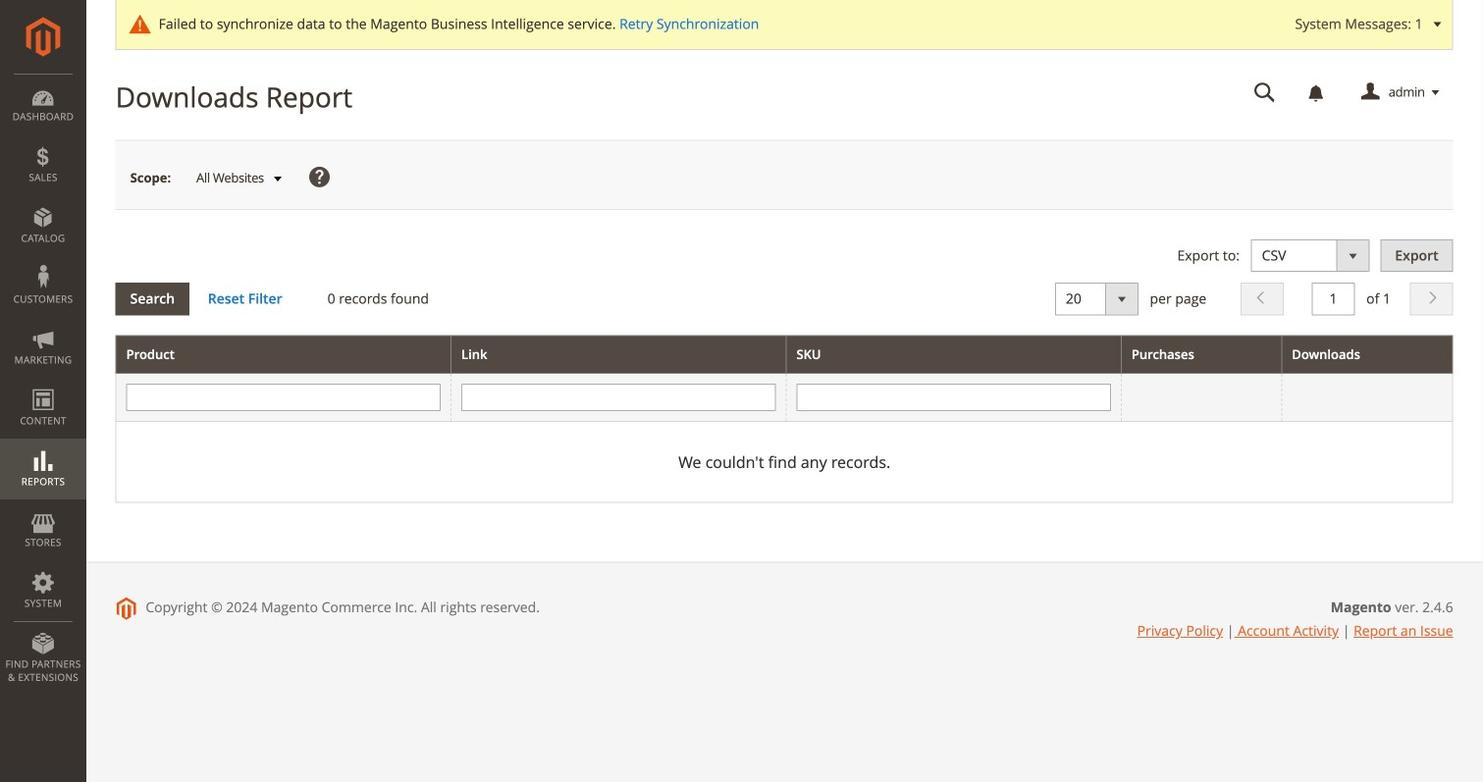 Task type: describe. For each thing, give the bounding box(es) containing it.
magento admin panel image
[[26, 17, 60, 57]]



Task type: locate. For each thing, give the bounding box(es) containing it.
None text field
[[1241, 76, 1290, 110], [1313, 283, 1356, 315], [126, 384, 441, 411], [462, 384, 776, 411], [797, 384, 1112, 411], [1241, 76, 1290, 110], [1313, 283, 1356, 315], [126, 384, 441, 411], [462, 384, 776, 411], [797, 384, 1112, 411]]

menu bar
[[0, 74, 86, 694]]



